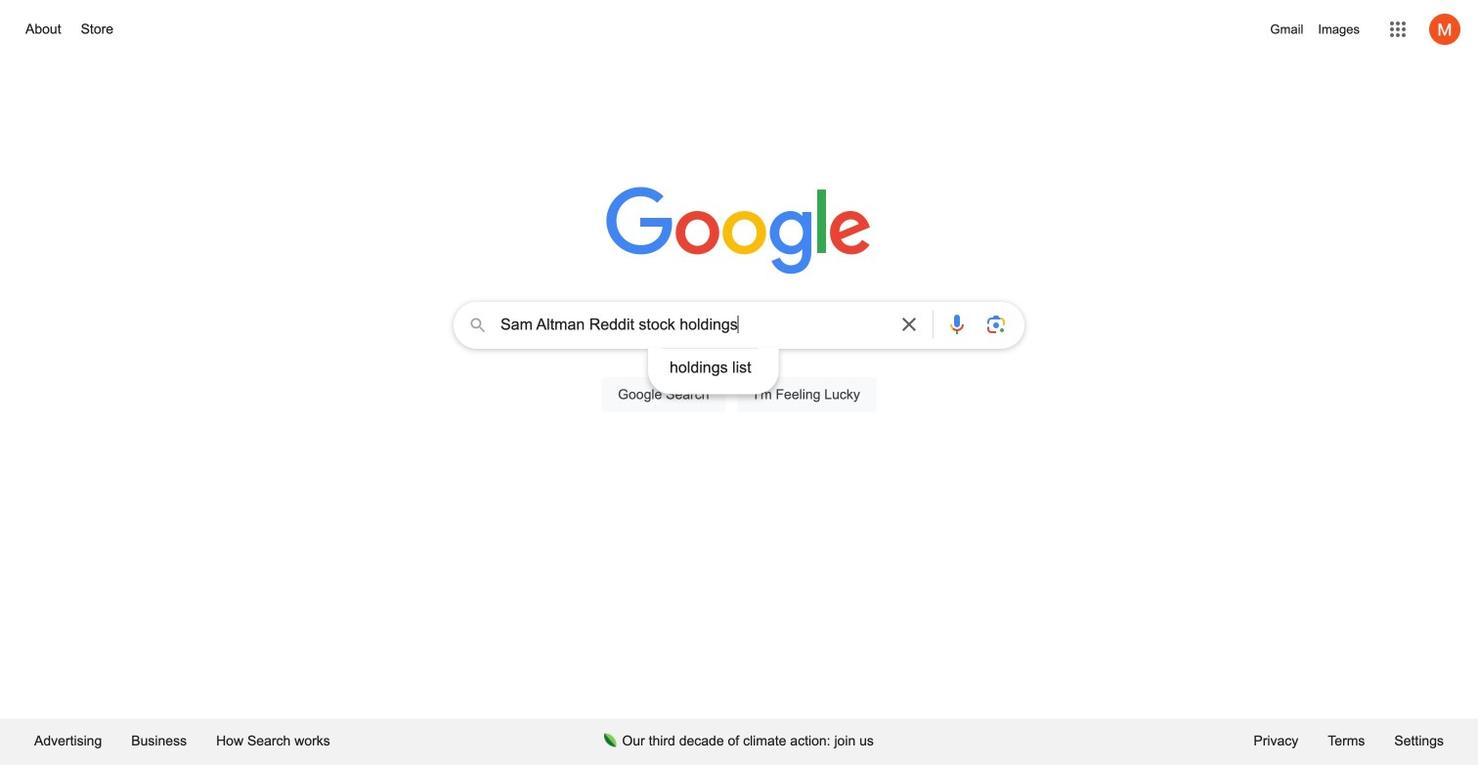 Task type: locate. For each thing, give the bounding box(es) containing it.
None search field
[[20, 296, 1459, 435]]

Search text field
[[501, 314, 886, 340]]

search by voice image
[[946, 313, 969, 336]]



Task type: describe. For each thing, give the bounding box(es) containing it.
google image
[[606, 187, 872, 277]]

search by image image
[[985, 313, 1008, 336]]



Task type: vqa. For each thing, say whether or not it's contained in the screenshot.
rightmost "13"
no



